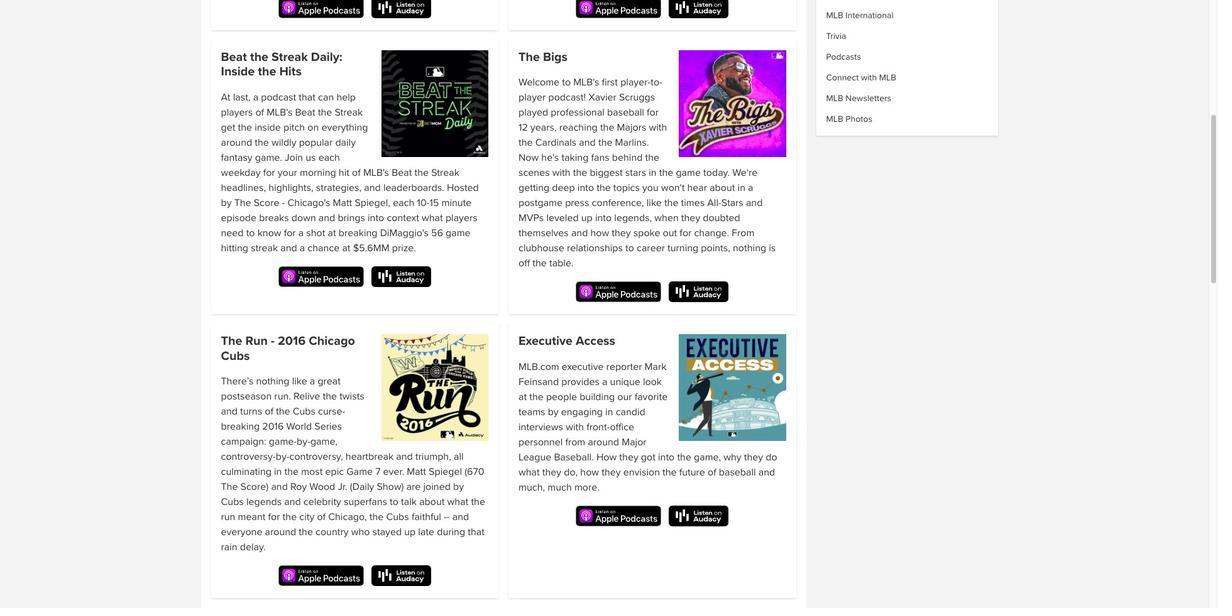 Task type: vqa. For each thing, say whether or not it's contained in the screenshot.
News
no



Task type: locate. For each thing, give the bounding box(es) containing it.
0 vertical spatial up
[[581, 212, 593, 225]]

2 vertical spatial what
[[447, 496, 468, 509]]

today.
[[703, 167, 730, 179]]

mlb's
[[573, 76, 599, 89], [267, 106, 293, 119], [363, 167, 389, 179]]

into
[[578, 182, 594, 194], [368, 212, 384, 224], [595, 212, 612, 225], [658, 451, 675, 464]]

they down how
[[602, 466, 621, 479]]

to left "talk"
[[390, 496, 399, 509]]

0 horizontal spatial beat
[[221, 49, 247, 65]]

in inside there's nothing like a great postseason run. relive the twists and turns of the cubs curse- breaking 2016 world series campaign: game-by-game, controversy-by-controversy, heartbreak and triumph, all culminating in the most epic game 7 ever. matt spiegel (670 the score) and roy wood jr. (daily show) are joined by cubs legends and celebrity superfans to talk about what the run meant for the city of chicago, the cubs faithful -- and everyone around the country who stayed up late during that rain delay.
[[274, 466, 282, 479]]

on
[[308, 121, 319, 134]]

building
[[580, 391, 615, 403]]

baseball down why
[[719, 466, 756, 479]]

the run - 2016 chicago cubs
[[221, 334, 355, 364]]

2 horizontal spatial at
[[519, 391, 527, 403]]

1 horizontal spatial game,
[[694, 451, 721, 464]]

each right us
[[319, 152, 340, 164]]

0 vertical spatial baseball
[[607, 106, 644, 119]]

the down culminating
[[221, 481, 238, 494]]

nothing inside there's nothing like a great postseason run. relive the twists and turns of the cubs curse- breaking 2016 world series campaign: game-by-game, controversy-by-controversy, heartbreak and triumph, all culminating in the most epic game 7 ever. matt spiegel (670 the score) and roy wood jr. (daily show) are joined by cubs legends and celebrity superfans to talk about what the run meant for the city of chicago, the cubs faithful -- and everyone around the country who stayed up late during that rain delay.
[[256, 375, 290, 388]]

0 horizontal spatial game
[[446, 227, 471, 240]]

welcome
[[519, 76, 560, 89]]

future
[[679, 466, 705, 479]]

baseball up majors
[[607, 106, 644, 119]]

0 horizontal spatial nothing
[[256, 375, 290, 388]]

by- down game-
[[276, 451, 289, 463]]

beat up the on
[[295, 106, 315, 119]]

how up more.
[[580, 466, 599, 479]]

look
[[643, 376, 662, 388]]

teams
[[519, 406, 545, 418]]

with up from at the left of the page
[[566, 421, 584, 433]]

streak down 'help'
[[335, 106, 363, 119]]

xavier
[[589, 91, 617, 104]]

around up how
[[588, 436, 619, 449]]

hosted
[[447, 182, 479, 194]]

that left can
[[299, 91, 316, 104]]

0 vertical spatial what
[[422, 212, 443, 224]]

executive access
[[519, 334, 615, 349]]

of right turns
[[265, 406, 273, 418]]

join
[[285, 152, 303, 164]]

and down the reaching
[[579, 137, 596, 149]]

mark
[[645, 361, 667, 373]]

the run - the 2016 chicago cubs podcast image
[[381, 334, 488, 441]]

by up episode
[[221, 197, 232, 209]]

they
[[681, 212, 700, 225], [612, 227, 631, 240], [619, 451, 639, 464], [744, 451, 763, 464], [542, 466, 561, 479], [602, 466, 621, 479]]

game up hear
[[676, 167, 701, 179]]

beat up leaderboards.
[[392, 167, 412, 179]]

in up you at right
[[649, 167, 657, 179]]

0 vertical spatial matt
[[333, 197, 352, 209]]

help
[[337, 91, 356, 104]]

curse-
[[318, 406, 345, 418]]

2 horizontal spatial by
[[548, 406, 559, 418]]

mlb photos
[[826, 114, 872, 125]]

1 horizontal spatial mlb's
[[363, 167, 389, 179]]

0 vertical spatial mlb's
[[573, 76, 599, 89]]

welcome to mlb's first player-to- player podcast! xavier scruggs played professional baseball for 12 years, reaching the majors with the cardinals and the marlins. now he's taking fans behind the scenes with the biggest stars in the game today. we're getting deep into the topics you won't hear about in a postgame press conference, like the times all-stars and mvps leveled up into legends, when they doubted themselves and how they spoke out for change. from clubhouse relationships to career turning points, nothing is off the table.
[[519, 76, 776, 270]]

0 horizontal spatial by
[[221, 197, 232, 209]]

2016 right run
[[278, 334, 306, 349]]

like down you at right
[[647, 197, 662, 210]]

for inside there's nothing like a great postseason run. relive the twists and turns of the cubs curse- breaking 2016 world series campaign: game-by-game, controversy-by-controversy, heartbreak and triumph, all culminating in the most epic game 7 ever. matt spiegel (670 the score) and roy wood jr. (daily show) are joined by cubs legends and celebrity superfans to talk about what the run meant for the city of chicago, the cubs faithful -- and everyone around the country who stayed up late during that rain delay.
[[268, 511, 280, 524]]

breaking inside the at last, a podcast that can help players of mlb's beat the streak get the inside pitch on everything around the wildly popular daily fantasy game. join us each weekday for your morning hit of mlb's beat the streak headlines, highlights, strategies, and leaderboards. hosted by the score - chicago's matt spiegel, each 10-15 minute episode breaks down and brings into context what players need to know for a shot at breaking dimaggio's 56 game hitting streak and a chance at $5.6mm prize.
[[339, 227, 377, 240]]

1 vertical spatial by
[[548, 406, 559, 418]]

0 vertical spatial game
[[676, 167, 701, 179]]

0 horizontal spatial what
[[422, 212, 443, 224]]

game right 56
[[446, 227, 471, 240]]

career
[[637, 242, 665, 255]]

1 horizontal spatial nothing
[[733, 242, 766, 255]]

0 vertical spatial nothing
[[733, 242, 766, 255]]

in down game-
[[274, 466, 282, 479]]

candid
[[616, 406, 645, 418]]

scruggs
[[619, 91, 655, 104]]

0 vertical spatial by
[[221, 197, 232, 209]]

how up relationships
[[591, 227, 609, 240]]

1 vertical spatial around
[[588, 436, 619, 449]]

and inside mlb.com executive reporter mark feinsand provides a unique look at the people building our favorite teams by engaging in candid interviews with front-office personnel from around major league baseball. how they got into the game, why they do what they do, how they envision the future of baseball and much, much more.
[[759, 466, 775, 479]]

and
[[579, 137, 596, 149], [364, 182, 381, 194], [746, 197, 763, 210], [319, 212, 335, 224], [571, 227, 588, 240], [281, 242, 297, 255], [221, 406, 238, 418], [396, 451, 413, 463], [759, 466, 775, 479], [271, 481, 288, 494], [284, 496, 301, 509], [452, 511, 469, 524]]

mlb for mlb newsletters
[[826, 93, 843, 104]]

table.
[[549, 257, 574, 270]]

2016 up game-
[[262, 421, 284, 433]]

breaking down brings
[[339, 227, 377, 240]]

relive
[[294, 391, 320, 403]]

streak up hosted
[[431, 167, 459, 179]]

like
[[647, 197, 662, 210], [292, 375, 307, 388]]

- inside the at last, a podcast that can help players of mlb's beat the streak get the inside pitch on everything around the wildly popular daily fantasy game. join us each weekday for your morning hit of mlb's beat the streak headlines, highlights, strategies, and leaderboards. hosted by the score - chicago's matt spiegel, each 10-15 minute episode breaks down and brings into context what players need to know for a shot at breaking dimaggio's 56 game hitting streak and a chance at $5.6mm prize.
[[282, 197, 285, 209]]

1 vertical spatial breaking
[[221, 421, 260, 433]]

game, down series
[[310, 436, 338, 448]]

beat the streak presented by betmgm daily podcast image
[[381, 50, 488, 157]]

mlb's up xavier
[[573, 76, 599, 89]]

players down last,
[[221, 106, 253, 119]]

mlb.com executive reporter mark feinsand provides a unique look at the people building our favorite teams by engaging in candid interviews with front-office personnel from around major league baseball. how they got into the game, why they do what they do, how they envision the future of baseball and much, much more.
[[519, 361, 777, 494]]

a inside there's nothing like a great postseason run. relive the twists and turns of the cubs curse- breaking 2016 world series campaign: game-by-game, controversy-by-controversy, heartbreak and triumph, all culminating in the most epic game 7 ever. matt spiegel (670 the score) and roy wood jr. (daily show) are joined by cubs legends and celebrity superfans to talk about what the run meant for the city of chicago, the cubs faithful -- and everyone around the country who stayed up late during that rain delay.
[[310, 375, 315, 388]]

0 horizontal spatial game,
[[310, 436, 338, 448]]

0 horizontal spatial at
[[328, 227, 336, 240]]

0 vertical spatial breaking
[[339, 227, 377, 240]]

at
[[328, 227, 336, 240], [342, 242, 350, 255], [519, 391, 527, 403]]

out
[[663, 227, 677, 240]]

nothing
[[733, 242, 766, 255], [256, 375, 290, 388]]

1 vertical spatial baseball
[[719, 466, 756, 479]]

popular
[[299, 136, 333, 149]]

0 vertical spatial like
[[647, 197, 662, 210]]

-
[[282, 197, 285, 209], [271, 334, 275, 349], [444, 511, 447, 524], [447, 511, 450, 524]]

breaking up campaign:
[[221, 421, 260, 433]]

1 vertical spatial each
[[393, 197, 414, 209]]

2 vertical spatial beat
[[392, 167, 412, 179]]

2 vertical spatial by
[[453, 481, 464, 494]]

1 horizontal spatial that
[[468, 526, 485, 539]]

brings
[[338, 212, 365, 224]]

breaking inside there's nothing like a great postseason run. relive the twists and turns of the cubs curse- breaking 2016 world series campaign: game-by-game, controversy-by-controversy, heartbreak and triumph, all culminating in the most epic game 7 ever. matt spiegel (670 the score) and roy wood jr. (daily show) are joined by cubs legends and celebrity superfans to talk about what the run meant for the city of chicago, the cubs faithful -- and everyone around the country who stayed up late during that rain delay.
[[221, 421, 260, 433]]

what
[[422, 212, 443, 224], [519, 466, 540, 479], [447, 496, 468, 509]]

0 vertical spatial about
[[710, 182, 735, 194]]

1 horizontal spatial baseball
[[719, 466, 756, 479]]

around inside there's nothing like a great postseason run. relive the twists and turns of the cubs curse- breaking 2016 world series campaign: game-by-game, controversy-by-controversy, heartbreak and triumph, all culminating in the most epic game 7 ever. matt spiegel (670 the score) and roy wood jr. (daily show) are joined by cubs legends and celebrity superfans to talk about what the run meant for the city of chicago, the cubs faithful -- and everyone around the country who stayed up late during that rain delay.
[[265, 526, 296, 539]]

players
[[221, 106, 253, 119], [446, 212, 478, 224]]

spiegel
[[429, 466, 462, 479]]

0 horizontal spatial about
[[419, 496, 445, 509]]

0 vertical spatial around
[[221, 136, 252, 149]]

0 horizontal spatial by-
[[276, 451, 289, 463]]

is
[[769, 242, 776, 255]]

dimaggio's
[[380, 227, 429, 240]]

what inside the at last, a podcast that can help players of mlb's beat the streak get the inside pitch on everything around the wildly popular daily fantasy game. join us each weekday for your morning hit of mlb's beat the streak headlines, highlights, strategies, and leaderboards. hosted by the score - chicago's matt spiegel, each 10-15 minute episode breaks down and brings into context what players need to know for a shot at breaking dimaggio's 56 game hitting streak and a chance at $5.6mm prize.
[[422, 212, 443, 224]]

majors
[[617, 122, 646, 134]]

and down 'do'
[[759, 466, 775, 479]]

that right during
[[468, 526, 485, 539]]

1 vertical spatial players
[[446, 212, 478, 224]]

into right got
[[658, 451, 675, 464]]

1 vertical spatial game,
[[694, 451, 721, 464]]

fans
[[591, 152, 610, 164]]

to inside there's nothing like a great postseason run. relive the twists and turns of the cubs curse- breaking 2016 world series campaign: game-by-game, controversy-by-controversy, heartbreak and triumph, all culminating in the most epic game 7 ever. matt spiegel (670 the score) and roy wood jr. (daily show) are joined by cubs legends and celebrity superfans to talk about what the run meant for the city of chicago, the cubs faithful -- and everyone around the country who stayed up late during that rain delay.
[[390, 496, 399, 509]]

and up ever.
[[396, 451, 413, 463]]

matt down strategies,
[[333, 197, 352, 209]]

around up 'delay.' at bottom
[[265, 526, 296, 539]]

1 vertical spatial nothing
[[256, 375, 290, 388]]

strategies,
[[316, 182, 362, 194]]

0 horizontal spatial streak
[[272, 49, 308, 65]]

1 horizontal spatial breaking
[[339, 227, 377, 240]]

how inside mlb.com executive reporter mark feinsand provides a unique look at the people building our favorite teams by engaging in candid interviews with front-office personnel from around major league baseball. how they got into the game, why they do what they do, how they envision the future of baseball and much, much more.
[[580, 466, 599, 479]]

0 vertical spatial 2016
[[278, 334, 306, 349]]

into down conference,
[[595, 212, 612, 225]]

for right know
[[284, 227, 296, 240]]

1 horizontal spatial like
[[647, 197, 662, 210]]

up left late
[[404, 526, 416, 539]]

1 vertical spatial game
[[446, 227, 471, 240]]

1 vertical spatial beat
[[295, 106, 315, 119]]

1 vertical spatial matt
[[407, 466, 426, 479]]

times
[[681, 197, 705, 210]]

what down 15
[[422, 212, 443, 224]]

2 horizontal spatial streak
[[431, 167, 459, 179]]

0 vertical spatial each
[[319, 152, 340, 164]]

controversy,
[[289, 451, 343, 463]]

1 horizontal spatial players
[[446, 212, 478, 224]]

1 vertical spatial streak
[[335, 106, 363, 119]]

around up fantasy
[[221, 136, 252, 149]]

0 horizontal spatial mlb's
[[267, 106, 293, 119]]

2 horizontal spatial around
[[588, 436, 619, 449]]

envision
[[623, 466, 660, 479]]

about inside welcome to mlb's first player-to- player podcast! xavier scruggs played professional baseball for 12 years, reaching the majors with the cardinals and the marlins. now he's taking fans behind the scenes with the biggest stars in the game today. we're getting deep into the topics you won't hear about in a postgame press conference, like the times all-stars and mvps leveled up into legends, when they doubted themselves and how they spoke out for change. from clubhouse relationships to career turning points, nothing is off the table.
[[710, 182, 735, 194]]

in inside mlb.com executive reporter mark feinsand provides a unique look at the people building our favorite teams by engaging in candid interviews with front-office personnel from around major league baseball. how they got into the game, why they do what they do, how they envision the future of baseball and much, much more.
[[605, 406, 613, 418]]

2 vertical spatial around
[[265, 526, 296, 539]]

the inside the run - 2016 chicago cubs
[[221, 334, 242, 349]]

mlb's up spiegel,
[[363, 167, 389, 179]]

are
[[407, 481, 421, 494]]

mlb down connect
[[826, 93, 843, 104]]

a inside welcome to mlb's first player-to- player podcast! xavier scruggs played professional baseball for 12 years, reaching the majors with the cardinals and the marlins. now he's taking fans behind the scenes with the biggest stars in the game today. we're getting deep into the topics you won't hear about in a postgame press conference, like the times all-stars and mvps leveled up into legends, when they doubted themselves and how they spoke out for change. from clubhouse relationships to career turning points, nothing is off the table.
[[748, 182, 753, 194]]

by- down world
[[297, 436, 311, 448]]

into down spiegel,
[[368, 212, 384, 224]]

1 vertical spatial at
[[342, 242, 350, 255]]

1 vertical spatial how
[[580, 466, 599, 479]]

1 vertical spatial by-
[[276, 451, 289, 463]]

each
[[319, 152, 340, 164], [393, 197, 414, 209]]

there's nothing like a great postseason run. relive the twists and turns of the cubs curse- breaking 2016 world series campaign: game-by-game, controversy-by-controversy, heartbreak and triumph, all culminating in the most epic game 7 ever. matt spiegel (670 the score) and roy wood jr. (daily show) are joined by cubs legends and celebrity superfans to talk about what the run meant for the city of chicago, the cubs faithful -- and everyone around the country who stayed up late during that rain delay.
[[221, 375, 485, 554]]

cubs
[[221, 349, 250, 364], [293, 406, 316, 418], [221, 496, 244, 509], [386, 511, 409, 524]]

1 vertical spatial like
[[292, 375, 307, 388]]

celebrity
[[303, 496, 341, 509]]

player-
[[621, 76, 651, 89]]

in up front- on the bottom of page
[[605, 406, 613, 418]]

0 horizontal spatial that
[[299, 91, 316, 104]]

of right future
[[708, 466, 716, 479]]

more.
[[574, 481, 600, 494]]

inside
[[255, 121, 281, 134]]

cubs up stayed
[[386, 511, 409, 524]]

why
[[724, 451, 742, 464]]

we're
[[733, 167, 758, 179]]

game, inside there's nothing like a great postseason run. relive the twists and turns of the cubs curse- breaking 2016 world series campaign: game-by-game, controversy-by-controversy, heartbreak and triumph, all culminating in the most epic game 7 ever. matt spiegel (670 the score) and roy wood jr. (daily show) are joined by cubs legends and celebrity superfans to talk about what the run meant for the city of chicago, the cubs faithful -- and everyone around the country who stayed up late during that rain delay.
[[310, 436, 338, 448]]

nothing up run.
[[256, 375, 290, 388]]

run
[[221, 511, 235, 524]]

0 horizontal spatial like
[[292, 375, 307, 388]]

2 vertical spatial mlb's
[[363, 167, 389, 179]]

beat up last,
[[221, 49, 247, 65]]

a up relive
[[310, 375, 315, 388]]

1 vertical spatial that
[[468, 526, 485, 539]]

front-
[[587, 421, 610, 433]]

about down the "joined"
[[419, 496, 445, 509]]

0 horizontal spatial up
[[404, 526, 416, 539]]

cubs up "there's"
[[221, 349, 250, 364]]

a inside mlb.com executive reporter mark feinsand provides a unique look at the people building our favorite teams by engaging in candid interviews with front-office personnel from around major league baseball. how they got into the game, why they do what they do, how they envision the future of baseball and much, much more.
[[602, 376, 608, 388]]

1 horizontal spatial matt
[[407, 466, 426, 479]]

streak inside beat the streak daily: inside the hits
[[272, 49, 308, 65]]

up down press
[[581, 212, 593, 225]]

0 horizontal spatial around
[[221, 136, 252, 149]]

weekday
[[221, 167, 261, 179]]

that inside the at last, a podcast that can help players of mlb's beat the streak get the inside pitch on everything around the wildly popular daily fantasy game. join us each weekday for your morning hit of mlb's beat the streak headlines, highlights, strategies, and leaderboards. hosted by the score - chicago's matt spiegel, each 10-15 minute episode breaks down and brings into context what players need to know for a shot at breaking dimaggio's 56 game hitting streak and a chance at $5.6mm prize.
[[299, 91, 316, 104]]

all
[[454, 451, 464, 463]]

1 vertical spatial 2016
[[262, 421, 284, 433]]

(daily
[[350, 481, 374, 494]]

they down legends,
[[612, 227, 631, 240]]

into up press
[[578, 182, 594, 194]]

shot
[[306, 227, 325, 240]]

the left run
[[221, 334, 242, 349]]

what down the "joined"
[[447, 496, 468, 509]]

mlb's down podcast
[[267, 106, 293, 119]]

delay.
[[240, 541, 266, 554]]

to inside the at last, a podcast that can help players of mlb's beat the streak get the inside pitch on everything around the wildly popular daily fantasy game. join us each weekday for your morning hit of mlb's beat the streak headlines, highlights, strategies, and leaderboards. hosted by the score - chicago's matt spiegel, each 10-15 minute episode breaks down and brings into context what players need to know for a shot at breaking dimaggio's 56 game hitting streak and a chance at $5.6mm prize.
[[246, 227, 255, 240]]

for down legends
[[268, 511, 280, 524]]

turning
[[668, 242, 699, 255]]

mlb
[[826, 10, 843, 21], [879, 73, 896, 83], [826, 93, 843, 104], [826, 114, 843, 125]]

1 vertical spatial mlb's
[[267, 106, 293, 119]]

1 vertical spatial up
[[404, 526, 416, 539]]

1 horizontal spatial around
[[265, 526, 296, 539]]

1 horizontal spatial game
[[676, 167, 701, 179]]

mlb left the photos
[[826, 114, 843, 125]]

the down headlines,
[[234, 197, 251, 209]]

players down minute
[[446, 212, 478, 224]]

0 horizontal spatial matt
[[333, 197, 352, 209]]

they left 'do'
[[744, 451, 763, 464]]

with
[[861, 73, 877, 83], [649, 122, 667, 134], [552, 167, 571, 179], [566, 421, 584, 433]]

2016 inside the run - 2016 chicago cubs
[[278, 334, 306, 349]]

0 horizontal spatial baseball
[[607, 106, 644, 119]]

0 horizontal spatial breaking
[[221, 421, 260, 433]]

0 vertical spatial that
[[299, 91, 316, 104]]

ever.
[[383, 466, 404, 479]]

do
[[766, 451, 777, 464]]

1 horizontal spatial about
[[710, 182, 735, 194]]

1 vertical spatial what
[[519, 466, 540, 479]]

2 horizontal spatial what
[[519, 466, 540, 479]]

jr.
[[338, 481, 347, 494]]

streak left the daily:
[[272, 49, 308, 65]]

reaching
[[559, 122, 598, 134]]

0 vertical spatial beat
[[221, 49, 247, 65]]

scenes
[[519, 167, 550, 179]]

stars
[[722, 197, 744, 210]]

1 horizontal spatial up
[[581, 212, 593, 225]]

1 horizontal spatial by
[[453, 481, 464, 494]]

1 horizontal spatial what
[[447, 496, 468, 509]]

0 vertical spatial how
[[591, 227, 609, 240]]

about down today.
[[710, 182, 735, 194]]

baseball inside mlb.com executive reporter mark feinsand provides a unique look at the people building our favorite teams by engaging in candid interviews with front-office personnel from around major league baseball. how they got into the game, why they do what they do, how they envision the future of baseball and much, much more.
[[719, 466, 756, 479]]

each up context
[[393, 197, 414, 209]]

0 vertical spatial at
[[328, 227, 336, 240]]

chicago's
[[288, 197, 330, 209]]

0 vertical spatial streak
[[272, 49, 308, 65]]

what inside mlb.com executive reporter mark feinsand provides a unique look at the people building our favorite teams by engaging in candid interviews with front-office personnel from around major league baseball. how they got into the game, why they do what they do, how they envision the future of baseball and much, much more.
[[519, 466, 540, 479]]

hits
[[279, 64, 302, 79]]

to right need
[[246, 227, 255, 240]]

mlb up trivia link on the top right of the page
[[826, 10, 843, 21]]

2 vertical spatial at
[[519, 391, 527, 403]]

and left roy at bottom
[[271, 481, 288, 494]]

0 vertical spatial players
[[221, 106, 253, 119]]

0 horizontal spatial each
[[319, 152, 340, 164]]

what up "much,"
[[519, 466, 540, 479]]

personnel
[[519, 436, 563, 449]]

and right streak
[[281, 242, 297, 255]]

prize.
[[392, 242, 416, 255]]

at right shot
[[328, 227, 336, 240]]

game, up future
[[694, 451, 721, 464]]

0 vertical spatial game,
[[310, 436, 338, 448]]

press
[[565, 197, 589, 210]]

by down spiegel
[[453, 481, 464, 494]]

0 vertical spatial by-
[[297, 436, 311, 448]]

the inside there's nothing like a great postseason run. relive the twists and turns of the cubs curse- breaking 2016 world series campaign: game-by-game, controversy-by-controversy, heartbreak and triumph, all culminating in the most epic game 7 ever. matt spiegel (670 the score) and roy wood jr. (daily show) are joined by cubs legends and celebrity superfans to talk about what the run meant for the city of chicago, the cubs faithful -- and everyone around the country who stayed up late during that rain delay.
[[221, 481, 238, 494]]

and up during
[[452, 511, 469, 524]]

1 vertical spatial about
[[419, 496, 445, 509]]

won't
[[661, 182, 685, 194]]

2 horizontal spatial mlb's
[[573, 76, 599, 89]]

like up relive
[[292, 375, 307, 388]]

off
[[519, 257, 530, 270]]

faithful
[[412, 511, 441, 524]]

with up newsletters
[[861, 73, 877, 83]]

trivia
[[826, 31, 846, 42]]

at right chance
[[342, 242, 350, 255]]

by down "people"
[[548, 406, 559, 418]]



Task type: describe. For each thing, give the bounding box(es) containing it.
up inside welcome to mlb's first player-to- player podcast! xavier scruggs played professional baseball for 12 years, reaching the majors with the cardinals and the marlins. now he's taking fans behind the scenes with the biggest stars in the game today. we're getting deep into the topics you won't hear about in a postgame press conference, like the times all-stars and mvps leveled up into legends, when they doubted themselves and how they spoke out for change. from clubhouse relationships to career turning points, nothing is off the table.
[[581, 212, 593, 225]]

need
[[221, 227, 244, 240]]

professional
[[551, 106, 605, 119]]

access
[[576, 334, 615, 349]]

reporter
[[606, 361, 642, 373]]

executive
[[519, 334, 573, 349]]

1 horizontal spatial each
[[393, 197, 414, 209]]

podcasts
[[826, 52, 861, 62]]

unique
[[610, 376, 640, 388]]

game inside welcome to mlb's first player-to- player podcast! xavier scruggs played professional baseball for 12 years, reaching the majors with the cardinals and the marlins. now he's taking fans behind the scenes with the biggest stars in the game today. we're getting deep into the topics you won't hear about in a postgame press conference, like the times all-stars and mvps leveled up into legends, when they doubted themselves and how they spoke out for change. from clubhouse relationships to career turning points, nothing is off the table.
[[676, 167, 701, 179]]

epic
[[325, 466, 344, 479]]

beat inside beat the streak daily: inside the hits
[[221, 49, 247, 65]]

run.
[[274, 391, 291, 403]]

from
[[732, 227, 755, 240]]

know
[[257, 227, 281, 240]]

about inside there's nothing like a great postseason run. relive the twists and turns of the cubs curse- breaking 2016 world series campaign: game-by-game, controversy-by-controversy, heartbreak and triumph, all culminating in the most epic game 7 ever. matt spiegel (670 the score) and roy wood jr. (daily show) are joined by cubs legends and celebrity superfans to talk about what the run meant for the city of chicago, the cubs faithful -- and everyone around the country who stayed up late during that rain delay.
[[419, 496, 445, 509]]

themselves
[[519, 227, 569, 240]]

cubs up run
[[221, 496, 244, 509]]

mlb photos link
[[826, 114, 872, 125]]

international
[[846, 10, 894, 21]]

highlights,
[[269, 182, 313, 194]]

headlines,
[[221, 182, 266, 194]]

and up shot
[[319, 212, 335, 224]]

mlb for mlb photos
[[826, 114, 843, 125]]

cardinals
[[535, 137, 577, 149]]

around inside mlb.com executive reporter mark feinsand provides a unique look at the people building our favorite teams by engaging in candid interviews with front-office personnel from around major league baseball. how they got into the game, why they do what they do, how they envision the future of baseball and much, much more.
[[588, 436, 619, 449]]

leaderboards.
[[383, 182, 444, 194]]

2 vertical spatial streak
[[431, 167, 459, 179]]

engaging
[[561, 406, 603, 418]]

1 horizontal spatial beat
[[295, 106, 315, 119]]

there's
[[221, 375, 254, 388]]

can
[[318, 91, 334, 104]]

with right majors
[[649, 122, 667, 134]]

a right last,
[[253, 91, 258, 104]]

they down times
[[681, 212, 700, 225]]

spiegel,
[[355, 197, 390, 209]]

biggest
[[590, 167, 623, 179]]

deep
[[552, 182, 575, 194]]

bigs
[[543, 49, 568, 65]]

56
[[431, 227, 443, 240]]

he's
[[541, 152, 559, 164]]

late
[[418, 526, 434, 539]]

like inside there's nothing like a great postseason run. relive the twists and turns of the cubs curse- breaking 2016 world series campaign: game-by-game, controversy-by-controversy, heartbreak and triumph, all culminating in the most epic game 7 ever. matt spiegel (670 the score) and roy wood jr. (daily show) are joined by cubs legends and celebrity superfans to talk about what the run meant for the city of chicago, the cubs faithful -- and everyone around the country who stayed up late during that rain delay.
[[292, 375, 307, 388]]

daily:
[[311, 49, 342, 65]]

at last, a podcast that can help players of mlb's beat the streak get the inside pitch on everything around the wildly popular daily fantasy game. join us each weekday for your morning hit of mlb's beat the streak headlines, highlights, strategies, and leaderboards. hosted by the score - chicago's matt spiegel, each 10-15 minute episode breaks down and brings into context what players need to know for a shot at breaking dimaggio's 56 game hitting streak and a chance at $5.6mm prize.
[[221, 91, 479, 255]]

getting
[[519, 182, 550, 194]]

culminating
[[221, 466, 271, 479]]

everything
[[321, 121, 368, 134]]

who
[[351, 526, 370, 539]]

connect with mlb link
[[826, 73, 896, 83]]

up inside there's nothing like a great postseason run. relive the twists and turns of the cubs curse- breaking 2016 world series campaign: game-by-game, controversy-by-controversy, heartbreak and triumph, all culminating in the most epic game 7 ever. matt spiegel (670 the score) and roy wood jr. (daily show) are joined by cubs legends and celebrity superfans to talk about what the run meant for the city of chicago, the cubs faithful -- and everyone around the country who stayed up late during that rain delay.
[[404, 526, 416, 539]]

and up spiegel,
[[364, 182, 381, 194]]

mlb's inside welcome to mlb's first player-to- player podcast! xavier scruggs played professional baseball for 12 years, reaching the majors with the cardinals and the marlins. now he's taking fans behind the scenes with the biggest stars in the game today. we're getting deep into the topics you won't hear about in a postgame press conference, like the times all-stars and mvps leveled up into legends, when they doubted themselves and how they spoke out for change. from clubhouse relationships to career turning points, nothing is off the table.
[[573, 76, 599, 89]]

- inside the run - 2016 chicago cubs
[[271, 334, 275, 349]]

game inside the at last, a podcast that can help players of mlb's beat the streak get the inside pitch on everything around the wildly popular daily fantasy game. join us each weekday for your morning hit of mlb's beat the streak headlines, highlights, strategies, and leaderboards. hosted by the score - chicago's matt spiegel, each 10-15 minute episode breaks down and brings into context what players need to know for a shot at breaking dimaggio's 56 game hitting streak and a chance at $5.6mm prize.
[[446, 227, 471, 240]]

how inside welcome to mlb's first player-to- player podcast! xavier scruggs played professional baseball for 12 years, reaching the majors with the cardinals and the marlins. now he's taking fans behind the scenes with the biggest stars in the game today. we're getting deep into the topics you won't hear about in a postgame press conference, like the times all-stars and mvps leveled up into legends, when they doubted themselves and how they spoke out for change. from clubhouse relationships to career turning points, nothing is off the table.
[[591, 227, 609, 240]]

2016 inside there's nothing like a great postseason run. relive the twists and turns of the cubs curse- breaking 2016 world series campaign: game-by-game, controversy-by-controversy, heartbreak and triumph, all culminating in the most epic game 7 ever. matt spiegel (670 the score) and roy wood jr. (daily show) are joined by cubs legends and celebrity superfans to talk about what the run meant for the city of chicago, the cubs faithful -- and everyone around the country who stayed up late during that rain delay.
[[262, 421, 284, 433]]

interviews
[[519, 421, 563, 433]]

matt inside the at last, a podcast that can help players of mlb's beat the streak get the inside pitch on everything around the wildly popular daily fantasy game. join us each weekday for your morning hit of mlb's beat the streak headlines, highlights, strategies, and leaderboards. hosted by the score - chicago's matt spiegel, each 10-15 minute episode breaks down and brings into context what players need to know for a shot at breaking dimaggio's 56 game hitting streak and a chance at $5.6mm prize.
[[333, 197, 352, 209]]

everyone
[[221, 526, 262, 539]]

around inside the at last, a podcast that can help players of mlb's beat the streak get the inside pitch on everything around the wildly popular daily fantasy game. join us each weekday for your morning hit of mlb's beat the streak headlines, highlights, strategies, and leaderboards. hosted by the score - chicago's matt spiegel, each 10-15 minute episode breaks down and brings into context what players need to know for a shot at breaking dimaggio's 56 game hitting streak and a chance at $5.6mm prize.
[[221, 136, 252, 149]]

beat the streak daily: inside the hits
[[221, 49, 342, 79]]

of right "city"
[[317, 511, 326, 524]]

game-
[[269, 436, 297, 448]]

the bigs
[[519, 49, 568, 65]]

and down roy at bottom
[[284, 496, 301, 509]]

mlb for mlb international
[[826, 10, 843, 21]]

topics
[[613, 182, 640, 194]]

12
[[519, 122, 528, 134]]

cubs down relive
[[293, 406, 316, 418]]

that inside there's nothing like a great postseason run. relive the twists and turns of the cubs curse- breaking 2016 world series campaign: game-by-game, controversy-by-controversy, heartbreak and triumph, all culminating in the most epic game 7 ever. matt spiegel (670 the score) and roy wood jr. (daily show) are joined by cubs legends and celebrity superfans to talk about what the run meant for the city of chicago, the cubs faithful -- and everyone around the country who stayed up late during that rain delay.
[[468, 526, 485, 539]]

legends,
[[614, 212, 652, 225]]

cubs inside the run - 2016 chicago cubs
[[221, 349, 250, 364]]

for up turning
[[680, 227, 692, 240]]

baseball.
[[554, 451, 594, 464]]

conference,
[[592, 197, 644, 210]]

now
[[519, 152, 539, 164]]

podcasts link
[[826, 52, 861, 62]]

they down major
[[619, 451, 639, 464]]

2 horizontal spatial beat
[[392, 167, 412, 179]]

0 horizontal spatial players
[[221, 106, 253, 119]]

like inside welcome to mlb's first player-to- player podcast! xavier scruggs played professional baseball for 12 years, reaching the majors with the cardinals and the marlins. now he's taking fans behind the scenes with the biggest stars in the game today. we're getting deep into the topics you won't hear about in a postgame press conference, like the times all-stars and mvps leveled up into legends, when they doubted themselves and how they spoke out for change. from clubhouse relationships to career turning points, nothing is off the table.
[[647, 197, 662, 210]]

daily
[[335, 136, 356, 149]]

what inside there's nothing like a great postseason run. relive the twists and turns of the cubs curse- breaking 2016 world series campaign: game-by-game, controversy-by-controversy, heartbreak and triumph, all culminating in the most epic game 7 ever. matt spiegel (670 the score) and roy wood jr. (daily show) are joined by cubs legends and celebrity superfans to talk about what the run meant for the city of chicago, the cubs faithful -- and everyone around the country who stayed up late during that rain delay.
[[447, 496, 468, 509]]

baseball inside welcome to mlb's first player-to- player podcast! xavier scruggs played professional baseball for 12 years, reaching the majors with the cardinals and the marlins. now he's taking fans behind the scenes with the biggest stars in the game today. we're getting deep into the topics you won't hear about in a postgame press conference, like the times all-stars and mvps leveled up into legends, when they doubted themselves and how they spoke out for change. from clubhouse relationships to career turning points, nothing is off the table.
[[607, 106, 644, 119]]

1 horizontal spatial by-
[[297, 436, 311, 448]]

your
[[278, 167, 297, 179]]

mlb newsletters link
[[826, 93, 891, 104]]

1 horizontal spatial streak
[[335, 106, 363, 119]]

at inside mlb.com executive reporter mark feinsand provides a unique look at the people building our favorite teams by engaging in candid interviews with front-office personnel from around major league baseball. how they got into the game, why they do what they do, how they envision the future of baseball and much, much more.
[[519, 391, 527, 403]]

people
[[546, 391, 577, 403]]

get
[[221, 121, 235, 134]]

for down scruggs
[[647, 106, 659, 119]]

legends
[[246, 496, 282, 509]]

talk
[[401, 496, 417, 509]]

matt inside there's nothing like a great postseason run. relive the twists and turns of the cubs curse- breaking 2016 world series campaign: game-by-game, controversy-by-controversy, heartbreak and triumph, all culminating in the most epic game 7 ever. matt spiegel (670 the score) and roy wood jr. (daily show) are joined by cubs legends and celebrity superfans to talk about what the run meant for the city of chicago, the cubs faithful -- and everyone around the country who stayed up late during that rain delay.
[[407, 466, 426, 479]]

hitting
[[221, 242, 248, 255]]

you
[[642, 182, 659, 194]]

the inside the at last, a podcast that can help players of mlb's beat the streak get the inside pitch on everything around the wildly popular daily fantasy game. join us each weekday for your morning hit of mlb's beat the streak headlines, highlights, strategies, and leaderboards. hosted by the score - chicago's matt spiegel, each 10-15 minute episode breaks down and brings into context what players need to know for a shot at breaking dimaggio's 56 game hitting streak and a chance at $5.6mm prize.
[[234, 197, 251, 209]]

1 horizontal spatial at
[[342, 242, 350, 255]]

score)
[[240, 481, 269, 494]]

roy
[[290, 481, 307, 494]]

to left the career
[[625, 242, 634, 255]]

of right hit
[[352, 167, 361, 179]]

mlb.com
[[519, 361, 559, 373]]

joined
[[423, 481, 451, 494]]

taking
[[562, 152, 589, 164]]

by inside mlb.com executive reporter mark feinsand provides a unique look at the people building our favorite teams by engaging in candid interviews with front-office personnel from around major league baseball. how they got into the game, why they do what they do, how they envision the future of baseball and much, much more.
[[548, 406, 559, 418]]

of inside mlb.com executive reporter mark feinsand provides a unique look at the people building our favorite teams by engaging in candid interviews with front-office personnel from around major league baseball. how they got into the game, why they do what they do, how they envision the future of baseball and much, much more.
[[708, 466, 716, 479]]

of up inside
[[255, 106, 264, 119]]

down
[[292, 212, 316, 224]]

rain
[[221, 541, 237, 554]]

mlb up newsletters
[[879, 73, 896, 83]]

feinsand
[[519, 376, 559, 388]]

with inside mlb.com executive reporter mark feinsand provides a unique look at the people building our favorite teams by engaging in candid interviews with front-office personnel from around major league baseball. how they got into the game, why they do what they do, how they envision the future of baseball and much, much more.
[[566, 421, 584, 433]]

fantasy
[[221, 152, 252, 164]]

into inside mlb.com executive reporter mark feinsand provides a unique look at the people building our favorite teams by engaging in candid interviews with front-office personnel from around major league baseball. how they got into the game, why they do what they do, how they envision the future of baseball and much, much more.
[[658, 451, 675, 464]]

a left shot
[[298, 227, 304, 240]]

great
[[318, 375, 341, 388]]

superfans
[[344, 496, 387, 509]]

and right stars
[[746, 197, 763, 210]]

and left turns
[[221, 406, 238, 418]]

game, inside mlb.com executive reporter mark feinsand provides a unique look at the people building our favorite teams by engaging in candid interviews with front-office personnel from around major league baseball. how they got into the game, why they do what they do, how they envision the future of baseball and much, much more.
[[694, 451, 721, 464]]

by inside the at last, a podcast that can help players of mlb's beat the streak get the inside pitch on everything around the wildly popular daily fantasy game. join us each weekday for your morning hit of mlb's beat the streak headlines, highlights, strategies, and leaderboards. hosted by the score - chicago's matt spiegel, each 10-15 minute episode breaks down and brings into context what players need to know for a shot at breaking dimaggio's 56 game hitting streak and a chance at $5.6mm prize.
[[221, 197, 232, 209]]

in down we're
[[738, 182, 746, 194]]

a left chance
[[300, 242, 305, 255]]

they up much
[[542, 466, 561, 479]]

7
[[375, 466, 381, 479]]

by inside there's nothing like a great postseason run. relive the twists and turns of the cubs curse- breaking 2016 world series campaign: game-by-game, controversy-by-controversy, heartbreak and triumph, all culminating in the most epic game 7 ever. matt spiegel (670 the score) and roy wood jr. (daily show) are joined by cubs legends and celebrity superfans to talk about what the run meant for the city of chicago, the cubs faithful -- and everyone around the country who stayed up late during that rain delay.
[[453, 481, 464, 494]]

newsletters
[[846, 93, 891, 104]]

podcast
[[261, 91, 296, 104]]

much
[[548, 481, 572, 494]]

with up deep
[[552, 167, 571, 179]]

mlb newsletters
[[826, 93, 891, 104]]

doubted
[[703, 212, 740, 225]]

hit
[[339, 167, 349, 179]]

for down game. on the left top of page
[[263, 167, 275, 179]]

triumph,
[[415, 451, 451, 463]]

first
[[602, 76, 618, 89]]

into inside the at last, a podcast that can help players of mlb's beat the streak get the inside pitch on everything around the wildly popular daily fantasy game. join us each weekday for your morning hit of mlb's beat the streak headlines, highlights, strategies, and leaderboards. hosted by the score - chicago's matt spiegel, each 10-15 minute episode breaks down and brings into context what players need to know for a shot at breaking dimaggio's 56 game hitting streak and a chance at $5.6mm prize.
[[368, 212, 384, 224]]

photos
[[846, 114, 872, 125]]

to up the 'podcast!'
[[562, 76, 571, 89]]

and up relationships
[[571, 227, 588, 240]]

controversy-
[[221, 451, 276, 463]]

nothing inside welcome to mlb's first player-to- player podcast! xavier scruggs played professional baseball for 12 years, reaching the majors with the cardinals and the marlins. now he's taking fans behind the scenes with the biggest stars in the game today. we're getting deep into the topics you won't hear about in a postgame press conference, like the times all-stars and mvps leveled up into legends, when they doubted themselves and how they spoke out for change. from clubhouse relationships to career turning points, nothing is off the table.
[[733, 242, 766, 255]]

podcast!
[[548, 91, 586, 104]]

breaks
[[259, 212, 289, 224]]

15
[[430, 197, 439, 209]]

show)
[[377, 481, 404, 494]]

the left bigs
[[519, 49, 540, 65]]



